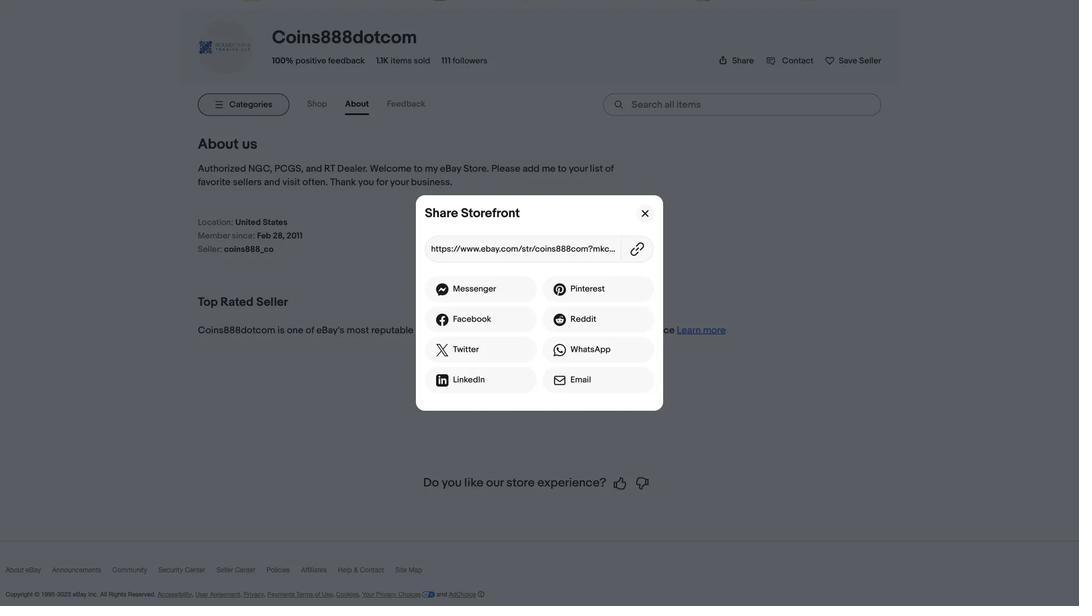 Task type: vqa. For each thing, say whether or not it's contained in the screenshot.


Task type: describe. For each thing, give the bounding box(es) containing it.
list
[[590, 163, 603, 175]]

all
[[100, 592, 107, 599]]

sold
[[414, 56, 430, 66]]

adchoice link
[[449, 592, 484, 599]]

your privacy choices link
[[362, 592, 435, 599]]

inc.
[[88, 592, 99, 599]]

use
[[322, 592, 333, 599]]

email
[[570, 376, 591, 386]]

111
[[441, 56, 451, 66]]

often.
[[302, 176, 328, 188]]

facebook button
[[425, 307, 537, 333]]

security
[[158, 567, 183, 575]]

store
[[506, 476, 535, 491]]

coins888dotcom for coins888dotcom
[[272, 27, 417, 49]]

delivers
[[507, 325, 541, 337]]

seller:
[[198, 245, 222, 255]]

1 vertical spatial your
[[390, 176, 409, 188]]

help
[[338, 567, 352, 575]]

seller inside seller center link
[[216, 567, 233, 575]]

your
[[362, 592, 375, 599]]

1 to from the left
[[414, 163, 423, 175]]

do you like our store experience? link
[[423, 476, 656, 491]]

sellers.
[[416, 325, 447, 337]]

share for share
[[732, 56, 754, 66]]

categories
[[229, 100, 272, 110]]

payments terms of use link
[[267, 592, 333, 599]]

consistently
[[449, 325, 504, 337]]

share button
[[719, 56, 754, 66]]

experience?
[[537, 476, 606, 491]]

announcements
[[52, 567, 101, 575]]

center for seller center
[[235, 567, 255, 575]]

and adchoice
[[435, 592, 476, 599]]

policies
[[267, 567, 290, 575]]

1 vertical spatial contact
[[360, 567, 384, 575]]

reserved.
[[128, 592, 156, 599]]

about for about
[[345, 99, 369, 109]]

customer
[[598, 325, 640, 337]]

reddit
[[570, 315, 596, 325]]

us
[[242, 136, 257, 153]]

security center link
[[158, 567, 216, 580]]

0 horizontal spatial of
[[306, 325, 314, 337]]

storefront
[[461, 206, 520, 221]]

5 , from the left
[[359, 592, 361, 599]]

1 , from the left
[[192, 592, 194, 599]]

positive
[[295, 56, 326, 66]]

authorized ngc, pcgs, and rt dealer.  welcome to my ebay store. please add me to your list of favorite sellers and visit often. thank you for your business.
[[198, 163, 614, 188]]

2 , from the left
[[240, 592, 242, 599]]

do
[[423, 476, 439, 491]]

1.1k
[[376, 56, 389, 66]]

wrapper image for email
[[554, 374, 570, 388]]

seller center
[[216, 567, 255, 575]]

email button
[[542, 368, 654, 394]]

0 horizontal spatial ebay
[[26, 567, 41, 575]]

wrapper image for whatsapp
[[554, 344, 570, 358]]

for
[[376, 176, 388, 188]]

center for security center
[[185, 567, 205, 575]]

more
[[703, 325, 726, 337]]

user
[[195, 592, 208, 599]]

ebay inside "authorized ngc, pcgs, and rt dealer.  welcome to my ebay store. please add me to your list of favorite sellers and visit often. thank you for your business."
[[440, 163, 461, 175]]

welcome
[[370, 163, 412, 175]]

wrapper image for reddit
[[554, 314, 570, 327]]

wrapper image for messenger
[[436, 283, 453, 297]]

community
[[112, 567, 147, 575]]

followers
[[453, 56, 487, 66]]

share storefront dialog
[[0, 0, 1079, 607]]

united
[[235, 218, 261, 228]]

coins888dotcom image
[[198, 40, 252, 55]]

member
[[198, 231, 230, 241]]

wrapper image for facebook
[[436, 314, 453, 327]]

affiliates link
[[301, 567, 338, 580]]

accessibility link
[[158, 592, 192, 599]]

one
[[287, 325, 303, 337]]

tab list containing shop
[[307, 94, 443, 115]]

pinterest button
[[542, 277, 654, 302]]

feedback
[[387, 99, 425, 109]]

is
[[278, 325, 285, 337]]

do you like our store experience?
[[423, 476, 606, 491]]

1995-
[[41, 592, 57, 599]]

pinterest
[[570, 284, 605, 295]]

share storefront
[[425, 206, 520, 221]]

thank
[[330, 176, 356, 188]]

payments
[[267, 592, 295, 599]]

about us
[[198, 136, 257, 153]]

2 privacy from the left
[[376, 592, 397, 599]]

security center
[[158, 567, 205, 575]]

2 vertical spatial of
[[315, 592, 320, 599]]

100%
[[272, 56, 294, 66]]

copy link to clipboard image
[[622, 243, 653, 256]]

community link
[[112, 567, 158, 580]]

coins888dotcom is one of ebay's most reputable sellers. consistently delivers outstanding customer service learn more
[[198, 325, 726, 337]]

site map
[[395, 567, 422, 575]]



Task type: locate. For each thing, give the bounding box(es) containing it.
about ebay link
[[6, 567, 52, 580]]

map
[[409, 567, 422, 575]]

, left user
[[192, 592, 194, 599]]

1 vertical spatial of
[[306, 325, 314, 337]]

wrapper image inside linkedin button
[[436, 374, 453, 388]]

contact
[[782, 56, 814, 66], [360, 567, 384, 575]]

wrapper image inside email button
[[554, 374, 570, 388]]

about ebay
[[6, 567, 41, 575]]

ebay left inc.
[[73, 592, 87, 599]]

2011
[[287, 231, 303, 241]]

0 horizontal spatial privacy
[[244, 592, 264, 599]]

of right list on the right top of the page
[[605, 163, 614, 175]]

wrapper image inside whatsapp button
[[554, 344, 570, 358]]

coins888dotcom for coins888dotcom is one of ebay's most reputable sellers. consistently delivers outstanding customer service learn more
[[198, 325, 275, 337]]

wrapper image down outstanding
[[554, 344, 570, 358]]

sellers
[[233, 176, 262, 188]]

wrapper image
[[436, 283, 453, 297], [436, 314, 453, 327], [554, 314, 570, 327], [554, 374, 570, 388]]

1 horizontal spatial center
[[235, 567, 255, 575]]

0 horizontal spatial and
[[264, 176, 280, 188]]

wrapper image inside pinterest button
[[554, 283, 570, 297]]

states
[[263, 218, 288, 228]]

wrapper image for twitter
[[436, 344, 453, 358]]

about up copyright
[[6, 567, 24, 575]]

2 to from the left
[[558, 163, 567, 175]]

service
[[642, 325, 675, 337]]

accessibility
[[158, 592, 192, 599]]

cookies
[[336, 592, 359, 599]]

2 horizontal spatial about
[[345, 99, 369, 109]]

wrapper image inside reddit button
[[554, 314, 570, 327]]

0 vertical spatial coins888dotcom
[[272, 27, 417, 49]]

of
[[605, 163, 614, 175], [306, 325, 314, 337], [315, 592, 320, 599]]

4 , from the left
[[333, 592, 335, 599]]

copyright
[[6, 592, 33, 599]]

categories button
[[198, 94, 289, 116]]

rights
[[109, 592, 126, 599]]

reputable
[[371, 325, 413, 337]]

0 vertical spatial seller
[[256, 295, 288, 310]]

100% positive feedback
[[272, 56, 365, 66]]

share down "business."
[[425, 206, 458, 221]]

1.1k items sold
[[376, 56, 430, 66]]

wrapper image down sellers.
[[436, 344, 453, 358]]

cookies link
[[336, 592, 359, 599]]

feb
[[257, 231, 271, 241]]

1 horizontal spatial share
[[732, 56, 754, 66]]

2 horizontal spatial and
[[437, 592, 447, 599]]

to left my
[[414, 163, 423, 175]]

0 vertical spatial about
[[345, 99, 369, 109]]

3 , from the left
[[264, 592, 266, 599]]

you left for
[[358, 176, 374, 188]]

2023
[[57, 592, 71, 599]]

and left "adchoice"
[[437, 592, 447, 599]]

most
[[347, 325, 369, 337]]

whatsapp
[[570, 345, 611, 355]]

terms
[[297, 592, 313, 599]]

1 horizontal spatial and
[[306, 163, 322, 175]]

announcements link
[[52, 567, 112, 580]]

2 vertical spatial ebay
[[73, 592, 87, 599]]

to
[[414, 163, 423, 175], [558, 163, 567, 175]]

1 center from the left
[[185, 567, 205, 575]]

reddit button
[[542, 307, 654, 333]]

©
[[34, 592, 39, 599]]

contact link
[[766, 56, 814, 66]]

1 vertical spatial and
[[264, 176, 280, 188]]

of right one
[[306, 325, 314, 337]]

2 vertical spatial about
[[6, 567, 24, 575]]

our
[[486, 476, 504, 491]]

2 center from the left
[[235, 567, 255, 575]]

0 horizontal spatial seller
[[216, 567, 233, 575]]

coins888dotcom up feedback
[[272, 27, 417, 49]]

business.
[[411, 176, 453, 188]]

0 vertical spatial share
[[732, 56, 754, 66]]

center up privacy link
[[235, 567, 255, 575]]

affiliates
[[301, 567, 327, 575]]

0 vertical spatial and
[[306, 163, 322, 175]]

0 vertical spatial contact
[[782, 56, 814, 66]]

you right 'do'
[[442, 476, 462, 491]]

0 vertical spatial your
[[569, 163, 588, 175]]

28,
[[273, 231, 285, 241]]

1 horizontal spatial contact
[[782, 56, 814, 66]]

0 horizontal spatial share
[[425, 206, 458, 221]]

privacy down seller center link
[[244, 592, 264, 599]]

coins888dotcom link
[[272, 27, 417, 49]]

your down welcome
[[390, 176, 409, 188]]

ebay's
[[316, 325, 344, 337]]

111 followers
[[441, 56, 487, 66]]

twitter
[[453, 345, 479, 355]]

about up authorized
[[198, 136, 239, 153]]

linkedin
[[453, 376, 485, 386]]

and
[[306, 163, 322, 175], [264, 176, 280, 188], [437, 592, 447, 599]]

your left list on the right top of the page
[[569, 163, 588, 175]]

0 horizontal spatial about
[[6, 567, 24, 575]]

learn more link
[[677, 325, 726, 337]]

and up often.
[[306, 163, 322, 175]]

0 horizontal spatial you
[[358, 176, 374, 188]]

1 horizontal spatial privacy
[[376, 592, 397, 599]]

seller up agreement
[[216, 567, 233, 575]]

you
[[358, 176, 374, 188], [442, 476, 462, 491]]

site
[[395, 567, 407, 575]]

0 horizontal spatial center
[[185, 567, 205, 575]]

about
[[345, 99, 369, 109], [198, 136, 239, 153], [6, 567, 24, 575]]

like
[[464, 476, 483, 491]]

please
[[491, 163, 521, 175]]

add
[[523, 163, 540, 175]]

center right security
[[185, 567, 205, 575]]

privacy right your
[[376, 592, 397, 599]]

1 horizontal spatial you
[[442, 476, 462, 491]]

authorized
[[198, 163, 246, 175]]

ngc,
[[248, 163, 272, 175]]

wrapper image down twitter
[[436, 374, 453, 388]]

help & contact link
[[338, 567, 395, 580]]

wrapper image for linkedin
[[436, 374, 453, 388]]

of inside "authorized ngc, pcgs, and rt dealer.  welcome to my ebay store. please add me to your list of favorite sellers and visit often. thank you for your business."
[[605, 163, 614, 175]]

share left contact link
[[732, 56, 754, 66]]

1 horizontal spatial seller
[[256, 295, 288, 310]]

wrapper image inside "twitter" button
[[436, 344, 453, 358]]

0 horizontal spatial contact
[[360, 567, 384, 575]]

top
[[198, 295, 218, 310]]

1 vertical spatial you
[[442, 476, 462, 491]]

, left your
[[359, 592, 361, 599]]

adchoice
[[449, 592, 476, 599]]

0 horizontal spatial to
[[414, 163, 423, 175]]

0 vertical spatial ebay
[[440, 163, 461, 175]]

copyright © 1995-2023 ebay inc. all rights reserved. accessibility , user agreement , privacy , payments terms of use , cookies , your privacy choices
[[6, 592, 421, 599]]

wrapper image
[[554, 283, 570, 297], [436, 344, 453, 358], [554, 344, 570, 358], [436, 374, 453, 388]]

learn
[[677, 325, 701, 337]]

policies link
[[267, 567, 301, 580]]

store.
[[463, 163, 489, 175]]

share inside "dialog"
[[425, 206, 458, 221]]

1 vertical spatial about
[[198, 136, 239, 153]]

1 horizontal spatial to
[[558, 163, 567, 175]]

shop
[[307, 99, 327, 109]]

about for about ebay
[[6, 567, 24, 575]]

and down ngc,
[[264, 176, 280, 188]]

wrapper image inside messenger button
[[436, 283, 453, 297]]

1 horizontal spatial about
[[198, 136, 239, 153]]

seller center link
[[216, 567, 267, 580]]

messenger
[[453, 284, 496, 295]]

2 horizontal spatial of
[[605, 163, 614, 175]]

0 vertical spatial of
[[605, 163, 614, 175]]

you inside "authorized ngc, pcgs, and rt dealer.  welcome to my ebay store. please add me to your list of favorite sellers and visit often. thank you for your business."
[[358, 176, 374, 188]]

seller up is
[[256, 295, 288, 310]]

items
[[391, 56, 412, 66]]

1 vertical spatial seller
[[216, 567, 233, 575]]

about right shop at the left
[[345, 99, 369, 109]]

1 horizontal spatial ebay
[[73, 592, 87, 599]]

, left cookies
[[333, 592, 335, 599]]

ebay right my
[[440, 163, 461, 175]]

choices
[[398, 592, 421, 599]]

location: united states member since: feb 28, 2011 seller: coins888_co
[[198, 218, 303, 255]]

center
[[185, 567, 205, 575], [235, 567, 255, 575]]

tab list
[[307, 94, 443, 115]]

1 privacy from the left
[[244, 592, 264, 599]]

linkedin button
[[425, 368, 537, 394]]

share for share storefront
[[425, 206, 458, 221]]

of left use
[[315, 592, 320, 599]]

1 vertical spatial coins888dotcom
[[198, 325, 275, 337]]

2 horizontal spatial ebay
[[440, 163, 461, 175]]

about for about us
[[198, 136, 239, 153]]

since:
[[232, 231, 255, 241]]

coins888dotcom down rated
[[198, 325, 275, 337]]

1 horizontal spatial of
[[315, 592, 320, 599]]

wrapper image inside facebook button
[[436, 314, 453, 327]]

2 vertical spatial and
[[437, 592, 447, 599]]

, left privacy link
[[240, 592, 242, 599]]

1 vertical spatial share
[[425, 206, 458, 221]]

messenger button
[[425, 277, 537, 302]]

wrapper image up the reddit
[[554, 283, 570, 297]]

outstanding
[[544, 325, 596, 337]]

privacy
[[244, 592, 264, 599], [376, 592, 397, 599]]

wrapper image for pinterest
[[554, 283, 570, 297]]

, left payments
[[264, 592, 266, 599]]

location:
[[198, 218, 233, 228]]

0 vertical spatial you
[[358, 176, 374, 188]]

user agreement link
[[195, 592, 240, 599]]

to right me
[[558, 163, 567, 175]]

1 vertical spatial ebay
[[26, 567, 41, 575]]

0 horizontal spatial your
[[390, 176, 409, 188]]

your
[[569, 163, 588, 175], [390, 176, 409, 188]]

pcgs,
[[274, 163, 304, 175]]

twitter button
[[425, 337, 537, 363]]

ebay up ©
[[26, 567, 41, 575]]

1 horizontal spatial your
[[569, 163, 588, 175]]

top rated seller
[[198, 295, 288, 310]]



